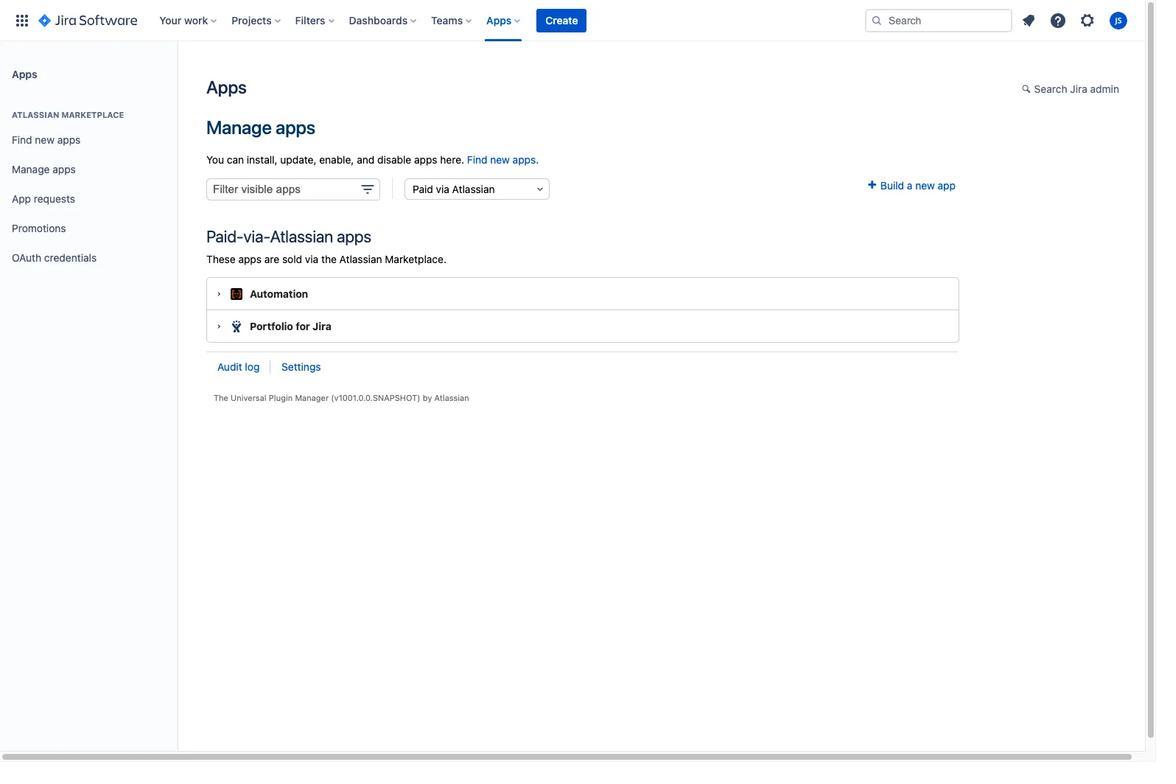Task type: describe. For each thing, give the bounding box(es) containing it.
oauth
[[12, 251, 41, 264]]

these
[[206, 253, 236, 265]]

filters button
[[291, 8, 340, 32]]

teams
[[431, 14, 463, 26]]

projects button
[[227, 8, 286, 32]]

paid-via-atlassian apps
[[206, 227, 371, 247]]

sidebar navigation image
[[161, 59, 193, 88]]

app requests
[[12, 192, 75, 205]]

paid-
[[206, 227, 244, 247]]

1 horizontal spatial find
[[467, 154, 488, 166]]

marketplace
[[61, 110, 124, 119]]

update,
[[280, 154, 317, 166]]

requests
[[34, 192, 75, 205]]

these apps are sold via the atlassian marketplace.
[[206, 253, 447, 265]]

appswitcher icon image
[[13, 11, 31, 29]]

1 horizontal spatial new
[[490, 154, 510, 166]]

are
[[264, 253, 279, 265]]

the
[[321, 253, 337, 265]]

0 vertical spatial via
[[436, 183, 450, 196]]

search
[[1034, 83, 1068, 95]]

via-
[[243, 227, 270, 247]]

your work button
[[155, 8, 223, 32]]

1 horizontal spatial manage apps
[[206, 116, 315, 138]]

manage apps link
[[6, 155, 171, 184]]

install,
[[247, 154, 278, 166]]

teams button
[[427, 8, 478, 32]]

admin
[[1090, 83, 1120, 95]]

search jira admin
[[1034, 83, 1120, 95]]

audit log link
[[217, 360, 260, 373]]

atlassian right by
[[434, 393, 469, 402]]

atlassian marketplace
[[12, 110, 124, 119]]

atlassian up sold
[[270, 227, 333, 247]]

(v1001.0.0.snapshot)
[[331, 393, 421, 402]]

manage apps inside atlassian marketplace group
[[12, 163, 76, 175]]

atlassian inside group
[[12, 110, 59, 119]]

portfolio
[[250, 320, 293, 332]]

apps button
[[482, 8, 526, 32]]

work
[[184, 14, 208, 26]]

paid via atlassian
[[413, 183, 495, 196]]

promotions link
[[6, 214, 171, 243]]

apps up update,
[[276, 116, 315, 138]]

1 horizontal spatial apps
[[206, 77, 247, 97]]

automation
[[250, 287, 308, 300]]

disable
[[377, 154, 411, 166]]

and
[[357, 154, 375, 166]]

0 horizontal spatial jira
[[313, 320, 332, 332]]

small image
[[866, 179, 878, 191]]

2 horizontal spatial new
[[916, 179, 935, 192]]

enable,
[[319, 154, 354, 166]]

search jira admin link
[[1015, 78, 1127, 102]]

app
[[12, 192, 31, 205]]

settings
[[282, 360, 321, 373]]

your work
[[159, 14, 208, 26]]

oauth credentials link
[[6, 243, 171, 273]]

filters
[[295, 14, 325, 26]]

app requests link
[[6, 184, 171, 214]]

the universal plugin manager (v1001.0.0.snapshot) by atlassian
[[214, 393, 469, 402]]



Task type: locate. For each thing, give the bounding box(es) containing it.
create
[[546, 14, 578, 26]]

apps right sidebar navigation image
[[206, 77, 247, 97]]

app
[[938, 179, 956, 192]]

find down atlassian marketplace
[[12, 133, 32, 146]]

for
[[296, 320, 310, 332]]

0 vertical spatial manage
[[206, 116, 272, 138]]

banner
[[0, 0, 1145, 41]]

0 vertical spatial new
[[35, 133, 55, 146]]

new down atlassian marketplace
[[35, 133, 55, 146]]

0 horizontal spatial via
[[305, 253, 319, 265]]

build
[[881, 179, 904, 192]]

universal
[[231, 393, 267, 402]]

find
[[12, 133, 32, 146], [467, 154, 488, 166]]

0 horizontal spatial new
[[35, 133, 55, 146]]

sold
[[282, 253, 302, 265]]

portfolio for jira
[[250, 320, 332, 332]]

promotions
[[12, 222, 66, 234]]

apps up these apps are sold via the atlassian marketplace.
[[337, 227, 371, 247]]

0 vertical spatial jira
[[1070, 83, 1088, 95]]

manage up app
[[12, 163, 50, 175]]

small image
[[1022, 83, 1034, 95]]

1 horizontal spatial via
[[436, 183, 450, 196]]

1 vertical spatial jira
[[313, 320, 332, 332]]

None field
[[206, 179, 380, 201]]

help image
[[1049, 11, 1067, 29]]

manage inside atlassian marketplace group
[[12, 163, 50, 175]]

find new apps
[[12, 133, 81, 146]]

find right here.
[[467, 154, 488, 166]]

primary element
[[9, 0, 865, 41]]

oauth credentials
[[12, 251, 97, 264]]

apps left are
[[238, 253, 262, 265]]

0 vertical spatial manage apps
[[206, 116, 315, 138]]

new inside find new apps link
[[35, 133, 55, 146]]

paid
[[413, 183, 433, 196]]

marketplace.
[[385, 253, 447, 265]]

new left apps.
[[490, 154, 510, 166]]

manage apps up the app requests
[[12, 163, 76, 175]]

jira
[[1070, 83, 1088, 95], [313, 320, 332, 332]]

audit
[[217, 360, 242, 373]]

the
[[214, 393, 228, 402]]

apps.
[[513, 154, 539, 166]]

0 vertical spatial find
[[12, 133, 32, 146]]

manager
[[295, 393, 329, 402]]

0 horizontal spatial manage apps
[[12, 163, 76, 175]]

apps left here.
[[414, 154, 437, 166]]

Search field
[[865, 8, 1013, 32]]

1 horizontal spatial manage
[[206, 116, 272, 138]]

2 horizontal spatial apps
[[487, 14, 512, 26]]

credentials
[[44, 251, 97, 264]]

your
[[159, 14, 182, 26]]

you
[[206, 154, 224, 166]]

manage apps
[[206, 116, 315, 138], [12, 163, 76, 175]]

0 horizontal spatial manage
[[12, 163, 50, 175]]

1 vertical spatial new
[[490, 154, 510, 166]]

find new apps link
[[6, 125, 171, 155]]

search image
[[871, 14, 883, 26]]

via left the the
[[305, 253, 319, 265]]

projects
[[232, 14, 272, 26]]

apps down appswitcher icon
[[12, 67, 37, 80]]

apps inside popup button
[[487, 14, 512, 26]]

0 horizontal spatial find
[[12, 133, 32, 146]]

apps
[[276, 116, 315, 138], [57, 133, 81, 146], [414, 154, 437, 166], [53, 163, 76, 175], [337, 227, 371, 247], [238, 253, 262, 265]]

new right "a"
[[916, 179, 935, 192]]

find new apps. link
[[467, 154, 539, 166]]

manage
[[206, 116, 272, 138], [12, 163, 50, 175]]

jira software image
[[38, 11, 137, 29], [38, 11, 137, 29]]

atlassian up the find new apps
[[12, 110, 59, 119]]

audit log
[[217, 360, 260, 373]]

dashboards
[[349, 14, 408, 26]]

1 vertical spatial via
[[305, 253, 319, 265]]

banner containing your work
[[0, 0, 1145, 41]]

log
[[245, 360, 260, 373]]

1 vertical spatial find
[[467, 154, 488, 166]]

atlassian link
[[434, 393, 469, 402]]

0 horizontal spatial apps
[[12, 67, 37, 80]]

your profile and settings image
[[1110, 11, 1128, 29]]

jira inside search jira admin link
[[1070, 83, 1088, 95]]

manage up can
[[206, 116, 272, 138]]

apps
[[487, 14, 512, 26], [12, 67, 37, 80], [206, 77, 247, 97]]

can
[[227, 154, 244, 166]]

build a new app
[[878, 179, 956, 192]]

jira right for
[[313, 320, 332, 332]]

manage apps up install,
[[206, 116, 315, 138]]

you can install, update, enable, and disable apps here. find new apps.
[[206, 154, 539, 166]]

atlassian
[[12, 110, 59, 119], [452, 183, 495, 196], [270, 227, 333, 247], [340, 253, 382, 265], [434, 393, 469, 402]]

atlassian right the the
[[340, 253, 382, 265]]

jira left admin
[[1070, 83, 1088, 95]]

1 vertical spatial manage
[[12, 163, 50, 175]]

settings link
[[282, 360, 321, 373]]

dashboards button
[[345, 8, 422, 32]]

by
[[423, 393, 432, 402]]

apps right teams "popup button"
[[487, 14, 512, 26]]

1 vertical spatial manage apps
[[12, 163, 76, 175]]

apps up 'requests'
[[53, 163, 76, 175]]

new
[[35, 133, 55, 146], [490, 154, 510, 166], [916, 179, 935, 192]]

via right the paid
[[436, 183, 450, 196]]

via
[[436, 183, 450, 196], [305, 253, 319, 265]]

notifications image
[[1020, 11, 1038, 29]]

settings image
[[1079, 11, 1097, 29]]

build a new app link
[[866, 179, 956, 192]]

2 vertical spatial new
[[916, 179, 935, 192]]

apps down atlassian marketplace
[[57, 133, 81, 146]]

atlassian marketplace group
[[6, 94, 171, 277]]

1 horizontal spatial jira
[[1070, 83, 1088, 95]]

a
[[907, 179, 913, 192]]

create button
[[537, 8, 587, 32]]

plugin
[[269, 393, 293, 402]]

atlassian down here.
[[452, 183, 495, 196]]

find inside atlassian marketplace group
[[12, 133, 32, 146]]

here.
[[440, 154, 464, 166]]



Task type: vqa. For each thing, say whether or not it's contained in the screenshot.
the right options
no



